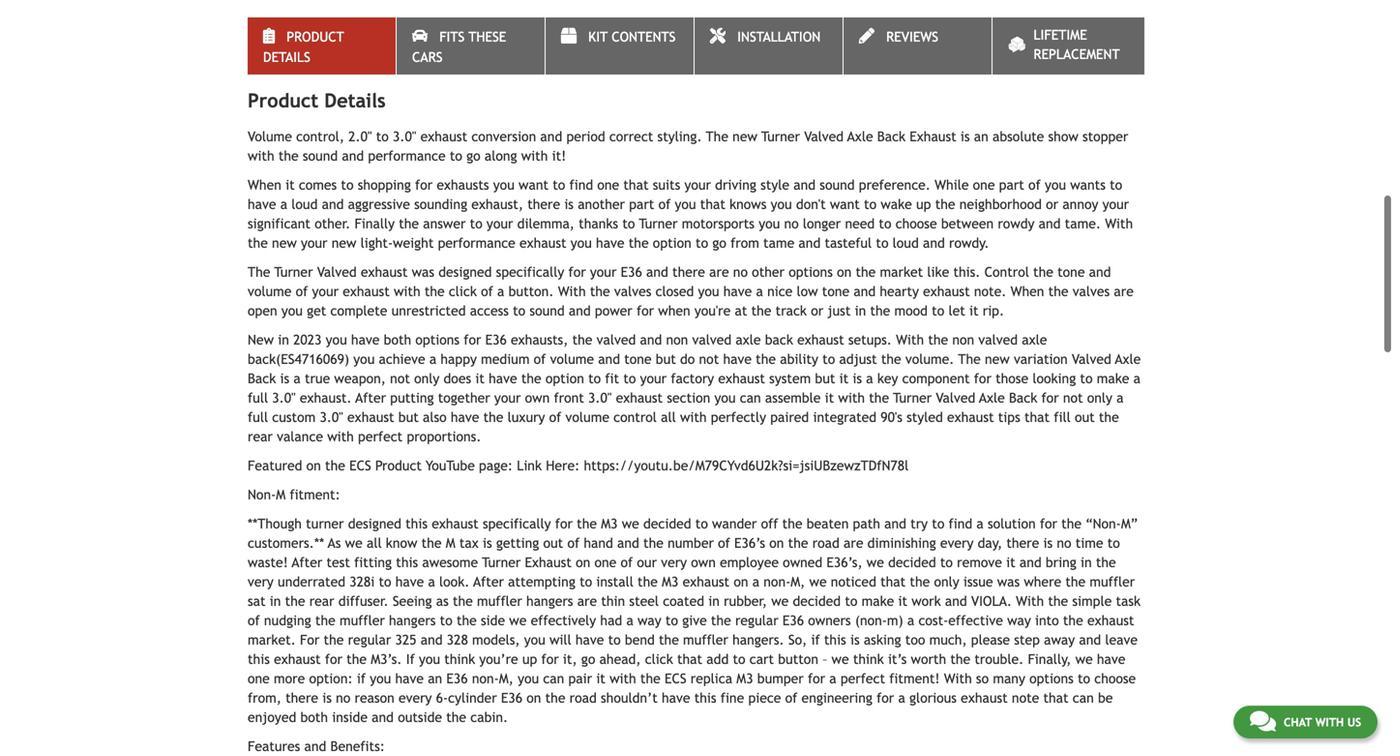 Task type: vqa. For each thing, say whether or not it's contained in the screenshot.
full
yes



Task type: locate. For each thing, give the bounding box(es) containing it.
0 vertical spatial 3.0"
[[393, 129, 417, 144]]

very
[[661, 555, 687, 570], [248, 574, 274, 589]]

1 vertical spatial loud
[[893, 235, 919, 251]]

for down –
[[808, 671, 826, 686]]

1 horizontal spatial all
[[661, 409, 676, 425]]

we right as
[[345, 535, 363, 551]]

you right if on the left
[[419, 651, 440, 667]]

significant
[[248, 216, 311, 231]]

new
[[248, 332, 274, 347]]

1 valved from the left
[[597, 332, 636, 347]]

underrated
[[278, 574, 346, 589]]

all inside '**though turner designed this exhaust specifically for the m3 we decided to wander off the beaten path and try to find a solution for the "non-m" customers.** as we all know the m tax is getting out of hand and the number of e36's on the road are diminishing every day, there is no time to waste! after test fitting this awesome turner exhaust on one of our very own employee owned e36's, we decided to remove it and bring in the very underrated 328i to have a look. after attempting to install the m3 exhaust on a non-m, we noticed that the only issue was where the muffler sat in the rear diffuser. seeing as the muffler hangers are thin steel coated in rubber, we decided to make it work and viola. with the simple task of nudging the muffler hangers to the side we effectively had a way to give the regular e36 owners (non-m) a cost-effective way into the exhaust market. for the regular 325 and 328 models, you will have to bend the muffler hangers. so, if this is asking too much, please step away and leave this exhaust for the m3's. if you think you're up for it, go ahead, click that add to cart button – we think it's worth the trouble. finally, we have one more option: if you have an e36 non-m, you can pair it with the ecs replica m3 bumper for a perfect fitment! with so many options to choose from, there is no reason every 6-cylinder e36 on the road shouldn't have this fine piece of engineering for a glorious exhaust note that can be enjoyed both inside and outside the cabin.'
[[367, 535, 382, 551]]

note.
[[975, 284, 1007, 299]]

m3 up coated
[[662, 574, 679, 589]]

2 vertical spatial can
[[1073, 690, 1095, 706]]

m inside '**though turner designed this exhaust specifically for the m3 we decided to wander off the beaten path and try to find a solution for the "non-m" customers.** as we all know the m tax is getting out of hand and the number of e36's on the road are diminishing every day, there is no time to waste! after test fitting this awesome turner exhaust on one of our very own employee owned e36's, we decided to remove it and bring in the very underrated 328i to have a look. after attempting to install the m3 exhaust on a non-m, we noticed that the only issue was where the muffler sat in the rear diffuser. seeing as the muffler hangers are thin steel coated in rubber, we decided to make it work and viola. with the simple task of nudging the muffler hangers to the side we effectively had a way to give the regular e36 owners (non-m) a cost-effective way into the exhaust market. for the regular 325 and 328 models, you will have to bend the muffler hangers. so, if this is asking too much, please step away and leave this exhaust for the m3's. if you think you're up for it, go ahead, click that add to cart button – we think it's worth the trouble. finally, we have one more option: if you have an e36 non-m, you can pair it with the ecs replica m3 bumper for a perfect fitment! with so many options to choose from, there is no reason every 6-cylinder e36 on the road shouldn't have this fine piece of engineering for a glorious exhaust note that can be enjoyed both inside and outside the cabin.'
[[446, 535, 456, 551]]

and inside volume control, 2.0" to 3.0" exhaust conversion and period correct styling. the new turner valved axle back exhaust is an absolute show stopper with the sound and performance to go along with it!
[[342, 148, 364, 163]]

1 vertical spatial out
[[544, 535, 564, 551]]

was inside '**though turner designed this exhaust specifically for the m3 we decided to wander off the beaten path and try to find a solution for the "non-m" customers.** as we all know the m tax is getting out of hand and the number of e36's on the road are diminishing every day, there is no time to waste! after test fitting this awesome turner exhaust on one of our very own employee owned e36's, we decided to remove it and bring in the very underrated 328i to have a look. after attempting to install the m3 exhaust on a non-m, we noticed that the only issue was where the muffler sat in the rear diffuser. seeing as the muffler hangers are thin steel coated in rubber, we decided to make it work and viola. with the simple task of nudging the muffler hangers to the side we effectively had a way to give the regular e36 owners (non-m) a cost-effective way into the exhaust market. for the regular 325 and 328 models, you will have to bend the muffler hangers. so, if this is asking too much, please step away and leave this exhaust for the m3's. if you think you're up for it, go ahead, click that add to cart button – we think it's worth the trouble. finally, we have one more option: if you have an e36 non-m, you can pair it with the ecs replica m3 bumper for a perfect fitment! with so many options to choose from, there is no reason every 6-cylinder e36 on the road shouldn't have this fine piece of engineering for a glorious exhaust note that can be enjoyed both inside and outside the cabin.'
[[998, 574, 1020, 589]]

1 horizontal spatial go
[[582, 651, 596, 667]]

comes
[[299, 177, 337, 193]]

1 horizontal spatial very
[[661, 555, 687, 570]]

1 vertical spatial tone
[[823, 284, 850, 299]]

all up fitting
[[367, 535, 382, 551]]

or left annoy
[[1047, 196, 1059, 212]]

loud
[[292, 196, 318, 212], [893, 235, 919, 251]]

with inside new in 2023 you have both options for e36 exhausts, the valved and non valved axle back exhaust setups. with the non valved axle back(es4716069) you achieve a happy medium of volume and tone but do not have the ability to adjust the volume. the new variation valved axle back is a true weapon, not only does it have the option to fit to your factory exhaust system but it is a key component for those looking to make a full 3.0" exhaust. after putting together your own front 3.0" exhaust section you can assemble it with the turner valved axle back for not only a full custom 3.0" exhaust but also have the luxury of volume control all with perfectly paired integrated 90's styled exhaust tips that fill out the rear valance with perfect proportions.
[[897, 332, 925, 347]]

is right 'tax'
[[483, 535, 492, 551]]

2 vertical spatial decided
[[793, 593, 841, 609]]

piece
[[749, 690, 782, 706]]

2 horizontal spatial 3.0"
[[589, 390, 612, 405]]

sound up don't
[[820, 177, 855, 193]]

3.0" exhaust.
[[272, 390, 352, 405]]

was down weight
[[412, 264, 435, 280]]

0 horizontal spatial only
[[414, 371, 440, 386]]

make inside new in 2023 you have both options for e36 exhausts, the valved and non valved axle back exhaust setups. with the non valved axle back(es4716069) you achieve a happy medium of volume and tone but do not have the ability to adjust the volume. the new variation valved axle back is a true weapon, not only does it have the option to fit to your factory exhaust system but it is a key component for those looking to make a full 3.0" exhaust. after putting together your own front 3.0" exhaust section you can assemble it with the turner valved axle back for not only a full custom 3.0" exhaust but also have the luxury of volume control all with perfectly paired integrated 90's styled exhaust tips that fill out the rear valance with perfect proportions.
[[1097, 371, 1130, 386]]

fits these cars
[[412, 29, 507, 65]]

sound inside when it comes to shopping for exhausts you want to find one that suits your driving style and sound preference. while one part of you wants to have a loud and aggressive sounding exhaust, there is another part of you that knows you don't want to wake up the neighborhood or annoy your significant other. finally the answer to your dilemma, thanks to turner motorsports you no longer need to choose between rowdy and tame. with the new your new light-weight performance exhaust you have the option to go from tame and tasteful to loud and rowdy.
[[820, 177, 855, 193]]

adjust
[[840, 351, 878, 367]]

owners
[[809, 613, 851, 628]]

1 vertical spatial hangers
[[389, 613, 436, 628]]

0 vertical spatial or
[[1047, 196, 1059, 212]]

328
[[447, 632, 468, 647]]

2 axle from the left
[[1022, 332, 1048, 347]]

sound
[[303, 148, 338, 163], [820, 177, 855, 193], [530, 303, 565, 318]]

thin
[[601, 593, 626, 609]]

this down know
[[396, 555, 418, 570]]

let
[[949, 303, 966, 318]]

2 horizontal spatial go
[[713, 235, 727, 251]]

click down bend on the left bottom of the page
[[645, 651, 674, 667]]

full left custom
[[248, 409, 268, 425]]

is inside when it comes to shopping for exhausts you want to find one that suits your driving style and sound preference. while one part of you wants to have a loud and aggressive sounding exhaust, there is another part of you that knows you don't want to wake up the neighborhood or annoy your significant other. finally the answer to your dilemma, thanks to turner motorsports you no longer need to choose between rowdy and tame. with the new your new light-weight performance exhaust you have the option to go from tame and tasteful to loud and rowdy.
[[565, 196, 574, 212]]

back
[[765, 332, 794, 347]]

market.
[[248, 632, 296, 647]]

0 vertical spatial out
[[1075, 409, 1095, 425]]

it right pair
[[597, 671, 606, 686]]

another
[[578, 196, 625, 212]]

0 vertical spatial rear
[[248, 429, 273, 444]]

path
[[853, 516, 881, 531]]

back inside volume control, 2.0" to 3.0" exhaust conversion and period correct styling. the new turner valved axle back exhaust is an absolute show stopper with the sound and performance to go along with it!
[[878, 129, 906, 144]]

tone up just
[[823, 284, 850, 299]]

your down exhaust,
[[487, 216, 513, 231]]

on
[[837, 264, 852, 280], [307, 458, 321, 473], [770, 535, 784, 551], [576, 555, 591, 570], [734, 574, 749, 589], [527, 690, 542, 706]]

0 horizontal spatial very
[[248, 574, 274, 589]]

2 vertical spatial m3
[[737, 671, 754, 686]]

there
[[528, 196, 561, 212], [673, 264, 706, 280], [1007, 535, 1040, 551], [286, 690, 318, 706]]

sat
[[248, 593, 266, 609]]

1 vertical spatial back
[[248, 371, 276, 386]]

find right the try
[[949, 516, 973, 531]]

when up significant at the left top of the page
[[248, 177, 282, 193]]

it down adjust
[[840, 371, 849, 386]]

no inside the turner valved exhaust was designed specifically for your e36 and there are no other options on the market like this. control the tone and volume of your exhaust with the click of a button. with the valves closed you have a nice low tone and hearty exhaust note. when the valves are open you get complete unrestricted access to sound and power for when you're at the track or just in the mood to let it rip.
[[734, 264, 748, 280]]

there inside the turner valved exhaust was designed specifically for your e36 and there are no other options on the market like this. control the tone and volume of your exhaust with the click of a button. with the valves closed you have a nice low tone and hearty exhaust note. when the valves are open you get complete unrestricted access to sound and power for when you're at the track or just in the mood to let it rip.
[[673, 264, 706, 280]]

reason
[[355, 690, 395, 706]]

diminishing
[[868, 535, 937, 551]]

one down hand
[[595, 555, 617, 570]]

1 vertical spatial or
[[811, 303, 824, 318]]

on up fitment:
[[307, 458, 321, 473]]

for up sounding
[[415, 177, 433, 193]]

options inside '**though turner designed this exhaust specifically for the m3 we decided to wander off the beaten path and try to find a solution for the "non-m" customers.** as we all know the m tax is getting out of hand and the number of e36's on the road are diminishing every day, there is no time to waste! after test fitting this awesome turner exhaust on one of our very own employee owned e36's, we decided to remove it and bring in the very underrated 328i to have a look. after attempting to install the m3 exhaust on a non-m, we noticed that the only issue was where the muffler sat in the rear diffuser. seeing as the muffler hangers are thin steel coated in rubber, we decided to make it work and viola. with the simple task of nudging the muffler hangers to the side we effectively had a way to give the regular e36 owners (non-m) a cost-effective way into the exhaust market. for the regular 325 and 328 models, you will have to bend the muffler hangers. so, if this is asking too much, please step away and leave this exhaust for the m3's. if you think you're up for it, go ahead, click that add to cart button – we think it's worth the trouble. finally, we have one more option: if you have an e36 non-m, you can pair it with the ecs replica m3 bumper for a perfect fitment! with so many options to choose from, there is no reason every 6-cylinder e36 on the road shouldn't have this fine piece of engineering for a glorious exhaust note that can be enjoyed both inside and outside the cabin.'
[[1030, 671, 1074, 686]]

up inside '**though turner designed this exhaust specifically for the m3 we decided to wander off the beaten path and try to find a solution for the "non-m" customers.** as we all know the m tax is getting out of hand and the number of e36's on the road are diminishing every day, there is no time to waste! after test fitting this awesome turner exhaust on one of our very own employee owned e36's, we decided to remove it and bring in the very underrated 328i to have a look. after attempting to install the m3 exhaust on a non-m, we noticed that the only issue was where the muffler sat in the rear diffuser. seeing as the muffler hangers are thin steel coated in rubber, we decided to make it work and viola. with the simple task of nudging the muffler hangers to the side we effectively had a way to give the regular e36 owners (non-m) a cost-effective way into the exhaust market. for the regular 325 and 328 models, you will have to bend the muffler hangers. so, if this is asking too much, please step away and leave this exhaust for the m3's. if you think you're up for it, go ahead, click that add to cart button – we think it's worth the trouble. finally, we have one more option: if you have an e36 non-m, you can pair it with the ecs replica m3 bumper for a perfect fitment! with so many options to choose from, there is no reason every 6-cylinder e36 on the road shouldn't have this fine piece of engineering for a glorious exhaust note that can be enjoyed both inside and outside the cabin.'
[[523, 651, 538, 667]]

and up like
[[923, 235, 946, 251]]

0 horizontal spatial m
[[276, 487, 286, 502]]

valved down the other.
[[317, 264, 357, 280]]

2 non from the left
[[953, 332, 975, 347]]

youtube
[[426, 458, 475, 473]]

1 horizontal spatial axle
[[1022, 332, 1048, 347]]

1 valves from the left
[[615, 284, 652, 299]]

factory
[[671, 371, 715, 386]]

0 horizontal spatial every
[[399, 690, 432, 706]]

3.0" inside volume control, 2.0" to 3.0" exhaust conversion and period correct styling. the new turner valved axle back exhaust is an absolute show stopper with the sound and performance to go along with it!
[[393, 129, 417, 144]]

step
[[1015, 632, 1040, 647]]

0 vertical spatial option
[[653, 235, 692, 251]]

you down the style
[[771, 196, 792, 212]]

not down achieve on the top
[[390, 371, 410, 386]]

we right finally,
[[1076, 651, 1094, 667]]

it right let
[[970, 303, 979, 318]]

a
[[280, 196, 288, 212], [498, 284, 505, 299], [756, 284, 764, 299], [430, 351, 437, 367], [294, 371, 301, 386], [1134, 371, 1141, 386], [1117, 390, 1124, 405], [977, 516, 984, 531], [428, 574, 435, 589], [753, 574, 760, 589], [627, 613, 634, 628], [908, 613, 915, 628], [830, 671, 837, 686], [899, 690, 906, 706]]

an left absolute
[[975, 129, 989, 144]]

rip.
[[983, 303, 1005, 318]]

seeing
[[393, 593, 432, 609]]

nudging
[[264, 613, 311, 628]]

0 vertical spatial only
[[414, 371, 440, 386]]

but left do
[[656, 351, 676, 367]]

1 horizontal spatial think
[[854, 651, 884, 667]]

3 valved from the left
[[979, 332, 1018, 347]]

hangers down attempting
[[527, 593, 574, 609]]

0 vertical spatial product
[[287, 29, 344, 45]]

too
[[906, 632, 926, 647]]

volume down the exhausts,
[[550, 351, 594, 367]]

1 vertical spatial exhaust
[[525, 555, 572, 570]]

e36 inside the turner valved exhaust was designed specifically for your e36 and there are no other options on the market like this. control the tone and volume of your exhaust with the click of a button. with the valves closed you have a nice low tone and hearty exhaust note. when the valves are open you get complete unrestricted access to sound and power for when you're at the track or just in the mood to let it rip.
[[621, 264, 643, 280]]

0 vertical spatial specifically
[[496, 264, 565, 280]]

1 horizontal spatial both
[[384, 332, 412, 347]]

both inside new in 2023 you have both options for e36 exhausts, the valved and non valved axle back exhaust setups. with the non valved axle back(es4716069) you achieve a happy medium of volume and tone but do not have the ability to adjust the volume. the new variation valved axle back is a true weapon, not only does it have the option to fit to your factory exhaust system but it is a key component for those looking to make a full 3.0" exhaust. after putting together your own front 3.0" exhaust section you can assemble it with the turner valved axle back for not only a full custom 3.0" exhaust but also have the luxury of volume control all with perfectly paired integrated 90's styled exhaust tips that fill out the rear valance with perfect proportions.
[[384, 332, 412, 347]]

option inside new in 2023 you have both options for e36 exhausts, the valved and non valved axle back exhaust setups. with the non valved axle back(es4716069) you achieve a happy medium of volume and tone but do not have the ability to adjust the volume. the new variation valved axle back is a true weapon, not only does it have the option to fit to your factory exhaust system but it is a key component for those looking to make a full 3.0" exhaust. after putting together your own front 3.0" exhaust section you can assemble it with the turner valved axle back for not only a full custom 3.0" exhaust but also have the luxury of volume control all with perfectly paired integrated 90's styled exhaust tips that fill out the rear valance with perfect proportions.
[[546, 371, 585, 386]]

lifetime replacement link
[[993, 17, 1145, 74]]

1 horizontal spatial but
[[656, 351, 676, 367]]

the inside volume control, 2.0" to 3.0" exhaust conversion and period correct styling. the new turner valved axle back exhaust is an absolute show stopper with the sound and performance to go along with it!
[[279, 148, 299, 163]]

0 vertical spatial options
[[789, 264, 833, 280]]

2.0"
[[349, 129, 372, 144]]

we right "rubber,"
[[772, 593, 789, 609]]

details
[[263, 49, 311, 65], [324, 89, 386, 112]]

2 vertical spatial axle
[[980, 390, 1006, 405]]

exhaust inside when it comes to shopping for exhausts you want to find one that suits your driving style and sound preference. while one part of you wants to have a loud and aggressive sounding exhaust, there is another part of you that knows you don't want to wake up the neighborhood or annoy your significant other. finally the answer to your dilemma, thanks to turner motorsports you no longer need to choose between rowdy and tame. with the new your new light-weight performance exhaust you have the option to go from tame and tasteful to loud and rowdy.
[[520, 235, 567, 251]]

0 horizontal spatial make
[[862, 593, 895, 609]]

that left suits
[[624, 177, 649, 193]]

install
[[597, 574, 634, 589]]

when it comes to shopping for exhausts you want to find one that suits your driving style and sound preference. while one part of you wants to have a loud and aggressive sounding exhaust, there is another part of you that knows you don't want to wake up the neighborhood or annoy your significant other. finally the answer to your dilemma, thanks to turner motorsports you no longer need to choose between rowdy and tame. with the new your new light-weight performance exhaust you have the option to go from tame and tasteful to loud and rowdy.
[[248, 177, 1134, 251]]

exhaust up "leave"
[[1088, 613, 1135, 628]]

1 vertical spatial both
[[301, 709, 328, 725]]

0 horizontal spatial options
[[416, 332, 460, 347]]

into
[[1036, 613, 1060, 628]]

the inside new in 2023 you have both options for e36 exhausts, the valved and non valved axle back exhaust setups. with the non valved axle back(es4716069) you achieve a happy medium of volume and tone but do not have the ability to adjust the volume. the new variation valved axle back is a true weapon, not only does it have the option to fit to your factory exhaust system but it is a key component for those looking to make a full 3.0" exhaust. after putting together your own front 3.0" exhaust section you can assemble it with the turner valved axle back for not only a full custom 3.0" exhaust but also have the luxury of volume control all with perfectly paired integrated 90's styled exhaust tips that fill out the rear valance with perfect proportions.
[[959, 351, 981, 367]]

choose inside '**though turner designed this exhaust specifically for the m3 we decided to wander off the beaten path and try to find a solution for the "non-m" customers.** as we all know the m tax is getting out of hand and the number of e36's on the road are diminishing every day, there is no time to waste! after test fitting this awesome turner exhaust on one of our very own employee owned e36's, we decided to remove it and bring in the very underrated 328i to have a look. after attempting to install the m3 exhaust on a non-m, we noticed that the only issue was where the muffler sat in the rear diffuser. seeing as the muffler hangers are thin steel coated in rubber, we decided to make it work and viola. with the simple task of nudging the muffler hangers to the side we effectively had a way to give the regular e36 owners (non-m) a cost-effective way into the exhaust market. for the regular 325 and 328 models, you will have to bend the muffler hangers. so, if this is asking too much, please step away and leave this exhaust for the m3's. if you think you're up for it, go ahead, click that add to cart button – we think it's worth the trouble. finally, we have one more option: if you have an e36 non-m, you can pair it with the ecs replica m3 bumper for a perfect fitment! with so many options to choose from, there is no reason every 6-cylinder e36 on the road shouldn't have this fine piece of engineering for a glorious exhaust note that can be enjoyed both inside and outside the cabin.'
[[1095, 671, 1137, 686]]

find up another
[[570, 177, 594, 193]]

up right you're
[[523, 651, 538, 667]]

1 horizontal spatial loud
[[893, 235, 919, 251]]

is inside volume control, 2.0" to 3.0" exhaust conversion and period correct styling. the new turner valved axle back exhaust is an absolute show stopper with the sound and performance to go along with it!
[[961, 129, 970, 144]]

tone inside new in 2023 you have both options for e36 exhausts, the valved and non valved axle back exhaust setups. with the non valved axle back(es4716069) you achieve a happy medium of volume and tone but do not have the ability to adjust the volume. the new variation valved axle back is a true weapon, not only does it have the option to fit to your factory exhaust system but it is a key component for those looking to make a full 3.0" exhaust. after putting together your own front 3.0" exhaust section you can assemble it with the turner valved axle back for not only a full custom 3.0" exhaust but also have the luxury of volume control all with perfectly paired integrated 90's styled exhaust tips that fill out the rear valance with perfect proportions.
[[625, 351, 652, 367]]

it's
[[889, 651, 907, 667]]

0 vertical spatial performance
[[368, 148, 446, 163]]

click inside '**though turner designed this exhaust specifically for the m3 we decided to wander off the beaten path and try to find a solution for the "non-m" customers.** as we all know the m tax is getting out of hand and the number of e36's on the road are diminishing every day, there is no time to waste! after test fitting this awesome turner exhaust on one of our very own employee owned e36's, we decided to remove it and bring in the very underrated 328i to have a look. after attempting to install the m3 exhaust on a non-m, we noticed that the only issue was where the muffler sat in the rear diffuser. seeing as the muffler hangers are thin steel coated in rubber, we decided to make it work and viola. with the simple task of nudging the muffler hangers to the side we effectively had a way to give the regular e36 owners (non-m) a cost-effective way into the exhaust market. for the regular 325 and 328 models, you will have to bend the muffler hangers. so, if this is asking too much, please step away and leave this exhaust for the m3's. if you think you're up for it, go ahead, click that add to cart button – we think it's worth the trouble. finally, we have one more option: if you have an e36 non-m, you can pair it with the ecs replica m3 bumper for a perfect fitment! with so many options to choose from, there is no reason every 6-cylinder e36 on the road shouldn't have this fine piece of engineering for a glorious exhaust note that can be enjoyed both inside and outside the cabin.'
[[645, 651, 674, 667]]

noticed
[[831, 574, 877, 589]]

number
[[668, 535, 714, 551]]

no inside when it comes to shopping for exhausts you want to find one that suits your driving style and sound preference. while one part of you wants to have a loud and aggressive sounding exhaust, there is another part of you that knows you don't want to wake up the neighborhood or annoy your significant other. finally the answer to your dilemma, thanks to turner motorsports you no longer need to choose between rowdy and tame. with the new your new light-weight performance exhaust you have the option to go from tame and tasteful to loud and rowdy.
[[785, 216, 799, 231]]

the
[[279, 148, 299, 163], [936, 196, 956, 212], [248, 235, 268, 251], [629, 235, 649, 251], [856, 264, 876, 280], [1034, 264, 1054, 280], [425, 284, 445, 299], [590, 284, 610, 299], [1049, 284, 1069, 299], [752, 303, 772, 318], [871, 303, 891, 318], [573, 332, 593, 347], [929, 332, 949, 347], [882, 351, 902, 367], [522, 371, 542, 386], [870, 390, 890, 405], [484, 409, 504, 425], [1100, 409, 1120, 425], [325, 458, 345, 473], [577, 516, 597, 531], [783, 516, 803, 531], [1062, 516, 1082, 531], [422, 535, 442, 551], [644, 535, 664, 551], [789, 535, 809, 551], [1097, 555, 1117, 570], [638, 574, 658, 589], [910, 574, 930, 589], [1066, 574, 1086, 589], [285, 593, 305, 609], [453, 593, 473, 609], [1049, 593, 1069, 609], [315, 613, 336, 628], [457, 613, 477, 628], [711, 613, 732, 628], [1064, 613, 1084, 628], [324, 632, 344, 647], [659, 632, 679, 647], [347, 651, 367, 667], [951, 651, 971, 667], [641, 671, 661, 686], [546, 690, 566, 706], [446, 709, 467, 725]]

sound inside the turner valved exhaust was designed specifically for your e36 and there are no other options on the market like this. control the tone and volume of your exhaust with the click of a button. with the valves closed you have a nice low tone and hearty exhaust note. when the valves are open you get complete unrestricted access to sound and power for when you're at the track or just in the mood to let it rip.
[[530, 303, 565, 318]]

rear inside new in 2023 you have both options for e36 exhausts, the valved and non valved axle back exhaust setups. with the non valved axle back(es4716069) you achieve a happy medium of volume and tone but do not have the ability to adjust the volume. the new variation valved axle back is a true weapon, not only does it have the option to fit to your factory exhaust system but it is a key component for those looking to make a full 3.0" exhaust. after putting together your own front 3.0" exhaust section you can assemble it with the turner valved axle back for not only a full custom 3.0" exhaust but also have the luxury of volume control all with perfectly paired integrated 90's styled exhaust tips that fill out the rear valance with perfect proportions.
[[248, 429, 273, 444]]

1 vertical spatial full
[[248, 409, 268, 425]]

2 vertical spatial after
[[474, 574, 504, 589]]

of up neighborhood
[[1029, 177, 1041, 193]]

1 vertical spatial part
[[629, 196, 655, 212]]

and down 2.0"
[[342, 148, 364, 163]]

turner inside the turner valved exhaust was designed specifically for your e36 and there are no other options on the market like this. control the tone and volume of your exhaust with the click of a button. with the valves closed you have a nice low tone and hearty exhaust note. when the valves are open you get complete unrestricted access to sound and power for when you're at the track or just in the mood to let it rip.
[[274, 264, 313, 280]]

proportions.
[[407, 429, 482, 444]]

turner inside new in 2023 you have both options for e36 exhausts, the valved and non valved axle back exhaust setups. with the non valved axle back(es4716069) you achieve a happy medium of volume and tone but do not have the ability to adjust the volume. the new variation valved axle back is a true weapon, not only does it have the option to fit to your factory exhaust system but it is a key component for those looking to make a full 3.0" exhaust. after putting together your own front 3.0" exhaust section you can assemble it with the turner valved axle back for not only a full custom 3.0" exhaust but also have the luxury of volume control all with perfectly paired integrated 90's styled exhaust tips that fill out the rear valance with perfect proportions.
[[894, 390, 932, 405]]

m3 up 'fine'
[[737, 671, 754, 686]]

replacement
[[1034, 46, 1121, 62]]

after
[[356, 390, 386, 405], [292, 555, 323, 570], [474, 574, 504, 589]]

exhaust up exhausts on the top of the page
[[421, 129, 468, 144]]

e36's,
[[827, 555, 863, 570]]

0 horizontal spatial perfect
[[358, 429, 403, 444]]

rear up featured at the left
[[248, 429, 273, 444]]

perfect inside '**though turner designed this exhaust specifically for the m3 we decided to wander off the beaten path and try to find a solution for the "non-m" customers.** as we all know the m tax is getting out of hand and the number of e36's on the road are diminishing every day, there is no time to waste! after test fitting this awesome turner exhaust on one of our very own employee owned e36's, we decided to remove it and bring in the very underrated 328i to have a look. after attempting to install the m3 exhaust on a non-m, we noticed that the only issue was where the muffler sat in the rear diffuser. seeing as the muffler hangers are thin steel coated in rubber, we decided to make it work and viola. with the simple task of nudging the muffler hangers to the side we effectively had a way to give the regular e36 owners (non-m) a cost-effective way into the exhaust market. for the regular 325 and 328 models, you will have to bend the muffler hangers. so, if this is asking too much, please step away and leave this exhaust for the m3's. if you think you're up for it, go ahead, click that add to cart button – we think it's worth the trouble. finally, we have one more option: if you have an e36 non-m, you can pair it with the ecs replica m3 bumper for a perfect fitment! with so many options to choose from, there is no reason every 6-cylinder e36 on the road shouldn't have this fine piece of engineering for a glorious exhaust note that can be enjoyed both inside and outside the cabin.'
[[841, 671, 886, 686]]

1 vertical spatial want
[[830, 196, 860, 212]]

1 full from the top
[[248, 390, 268, 405]]

3.0" right 2.0"
[[393, 129, 417, 144]]

choose down wake
[[896, 216, 938, 231]]

is up dilemma,
[[565, 196, 574, 212]]

2 vertical spatial tone
[[625, 351, 652, 367]]

perfect inside new in 2023 you have both options for e36 exhausts, the valved and non valved axle back exhaust setups. with the non valved axle back(es4716069) you achieve a happy medium of volume and tone but do not have the ability to adjust the volume. the new variation valved axle back is a true weapon, not only does it have the option to fit to your factory exhaust system but it is a key component for those looking to make a full 3.0" exhaust. after putting together your own front 3.0" exhaust section you can assemble it with the turner valved axle back for not only a full custom 3.0" exhaust but also have the luxury of volume control all with perfectly paired integrated 90's styled exhaust tips that fill out the rear valance with perfect proportions.
[[358, 429, 403, 444]]

find inside '**though turner designed this exhaust specifically for the m3 we decided to wander off the beaten path and try to find a solution for the "non-m" customers.** as we all know the m tax is getting out of hand and the number of e36's on the road are diminishing every day, there is no time to waste! after test fitting this awesome turner exhaust on one of our very own employee owned e36's, we decided to remove it and bring in the very underrated 328i to have a look. after attempting to install the m3 exhaust on a non-m, we noticed that the only issue was where the muffler sat in the rear diffuser. seeing as the muffler hangers are thin steel coated in rubber, we decided to make it work and viola. with the simple task of nudging the muffler hangers to the side we effectively had a way to give the regular e36 owners (non-m) a cost-effective way into the exhaust market. for the regular 325 and 328 models, you will have to bend the muffler hangers. so, if this is asking too much, please step away and leave this exhaust for the m3's. if you think you're up for it, go ahead, click that add to cart button – we think it's worth the trouble. finally, we have one more option: if you have an e36 non-m, you can pair it with the ecs replica m3 bumper for a perfect fitment! with so many options to choose from, there is no reason every 6-cylinder e36 on the road shouldn't have this fine piece of engineering for a glorious exhaust note that can be enjoyed both inside and outside the cabin.'
[[949, 516, 973, 531]]

absolute
[[993, 129, 1045, 144]]

are
[[710, 264, 729, 280], [1115, 284, 1134, 299], [844, 535, 864, 551], [578, 593, 597, 609]]

to
[[376, 129, 389, 144], [450, 148, 463, 163], [341, 177, 354, 193], [553, 177, 566, 193], [1110, 177, 1123, 193], [864, 196, 877, 212], [470, 216, 483, 231], [623, 216, 635, 231], [879, 216, 892, 231], [696, 235, 709, 251], [876, 235, 889, 251], [513, 303, 526, 318], [932, 303, 945, 318], [823, 351, 836, 367], [589, 371, 601, 386], [624, 371, 636, 386], [1081, 371, 1093, 386], [696, 516, 708, 531], [932, 516, 945, 531], [1108, 535, 1121, 551], [941, 555, 953, 570], [379, 574, 392, 589], [580, 574, 593, 589], [845, 593, 858, 609], [440, 613, 453, 628], [666, 613, 679, 628], [608, 632, 621, 647], [733, 651, 746, 667], [1078, 671, 1091, 686]]

in right just
[[855, 303, 867, 318]]

0 vertical spatial go
[[467, 148, 481, 163]]

volume
[[248, 284, 292, 299], [550, 351, 594, 367], [566, 409, 610, 425]]

options inside the turner valved exhaust was designed specifically for your e36 and there are no other options on the market like this. control the tone and volume of your exhaust with the click of a button. with the valves closed you have a nice low tone and hearty exhaust note. when the valves are open you get complete unrestricted access to sound and power for when you're at the track or just in the mood to let it rip.
[[789, 264, 833, 280]]

looking
[[1033, 371, 1077, 386]]

details inside product details
[[263, 49, 311, 65]]

1 vertical spatial rear
[[309, 593, 335, 609]]

of down own front on the bottom of the page
[[549, 409, 562, 425]]

kit
[[589, 29, 608, 45]]

muffler down diffuser.
[[340, 613, 385, 628]]

decided
[[644, 516, 692, 531], [889, 555, 937, 570], [793, 593, 841, 609]]

turner up styled
[[894, 390, 932, 405]]

have inside the turner valved exhaust was designed specifically for your e36 and there are no other options on the market like this. control the tone and volume of your exhaust with the click of a button. with the valves closed you have a nice low tone and hearty exhaust note. when the valves are open you get complete unrestricted access to sound and power for when you're at the track or just in the mood to let it rip.
[[724, 284, 752, 299]]

0 vertical spatial an
[[975, 129, 989, 144]]

1 vertical spatial 3.0"
[[589, 390, 612, 405]]

both inside '**though turner designed this exhaust specifically for the m3 we decided to wander off the beaten path and try to find a solution for the "non-m" customers.** as we all know the m tax is getting out of hand and the number of e36's on the road are diminishing every day, there is no time to waste! after test fitting this awesome turner exhaust on one of our very own employee owned e36's, we decided to remove it and bring in the very underrated 328i to have a look. after attempting to install the m3 exhaust on a non-m, we noticed that the only issue was where the muffler sat in the rear diffuser. seeing as the muffler hangers are thin steel coated in rubber, we decided to make it work and viola. with the simple task of nudging the muffler hangers to the side we effectively had a way to give the regular e36 owners (non-m) a cost-effective way into the exhaust market. for the regular 325 and 328 models, you will have to bend the muffler hangers. so, if this is asking too much, please step away and leave this exhaust for the m3's. if you think you're up for it, go ahead, click that add to cart button – we think it's worth the trouble. finally, we have one more option: if you have an e36 non-m, you can pair it with the ecs replica m3 bumper for a perfect fitment! with so many options to choose from, there is no reason every 6-cylinder e36 on the road shouldn't have this fine piece of engineering for a glorious exhaust note that can be enjoyed both inside and outside the cabin.'
[[301, 709, 328, 725]]

can
[[740, 390, 762, 405], [543, 671, 565, 686], [1073, 690, 1095, 706]]

turner inside volume control, 2.0" to 3.0" exhaust conversion and period correct styling. the new turner valved axle back exhaust is an absolute show stopper with the sound and performance to go along with it!
[[762, 129, 801, 144]]

axle up tips
[[980, 390, 1006, 405]]

1 horizontal spatial when
[[1011, 284, 1045, 299]]

2 vertical spatial sound
[[530, 303, 565, 318]]

new inside new in 2023 you have both options for e36 exhausts, the valved and non valved axle back exhaust setups. with the non valved axle back(es4716069) you achieve a happy medium of volume and tone but do not have the ability to adjust the volume. the new variation valved axle back is a true weapon, not only does it have the option to fit to your factory exhaust system but it is a key component for those looking to make a full 3.0" exhaust. after putting together your own front 3.0" exhaust section you can assemble it with the turner valved axle back for not only a full custom 3.0" exhaust but also have the luxury of volume control all with perfectly paired integrated 90's styled exhaust tips that fill out the rear valance with perfect proportions.
[[985, 351, 1010, 367]]

there up dilemma,
[[528, 196, 561, 212]]

for down the 'thanks'
[[569, 264, 586, 280]]

valves
[[615, 284, 652, 299], [1073, 284, 1110, 299]]

other.
[[315, 216, 351, 231]]

note
[[1012, 690, 1040, 706]]

find inside when it comes to shopping for exhausts you want to find one that suits your driving style and sound preference. while one part of you wants to have a loud and aggressive sounding exhaust, there is another part of you that knows you don't want to wake up the neighborhood or annoy your significant other. finally the answer to your dilemma, thanks to turner motorsports you no longer need to choose between rowdy and tame. with the new your new light-weight performance exhaust you have the option to go from tame and tasteful to loud and rowdy.
[[570, 177, 594, 193]]

1 horizontal spatial m,
[[791, 574, 806, 589]]

exhaust down dilemma,
[[520, 235, 567, 251]]

for inside when it comes to shopping for exhausts you want to find one that suits your driving style and sound preference. while one part of you wants to have a loud and aggressive sounding exhaust, there is another part of you that knows you don't want to wake up the neighborhood or annoy your significant other. finally the answer to your dilemma, thanks to turner motorsports you no longer need to choose between rowdy and tame. with the new your new light-weight performance exhaust you have the option to go from tame and tasteful to loud and rowdy.
[[415, 177, 433, 193]]

0 horizontal spatial click
[[449, 284, 477, 299]]

1 horizontal spatial rear
[[309, 593, 335, 609]]

with up volume.
[[897, 332, 925, 347]]

have down if on the left
[[395, 671, 424, 686]]

of down wander
[[718, 535, 731, 551]]

tame.
[[1065, 216, 1102, 231]]

the inside the turner valved exhaust was designed specifically for your e36 and there are no other options on the market like this. control the tone and volume of your exhaust with the click of a button. with the valves closed you have a nice low tone and hearty exhaust note. when the valves are open you get complete unrestricted access to sound and power for when you're at the track or just in the mood to let it rip.
[[248, 264, 270, 280]]

up
[[917, 196, 932, 212], [523, 651, 538, 667]]

1 vertical spatial decided
[[889, 555, 937, 570]]

0 horizontal spatial an
[[428, 671, 443, 686]]

1 horizontal spatial way
[[1008, 613, 1032, 628]]

way
[[638, 613, 662, 628], [1008, 613, 1032, 628]]

turner down the getting on the bottom of the page
[[482, 555, 521, 570]]

hangers
[[527, 593, 574, 609], [389, 613, 436, 628]]

you right "open"
[[282, 303, 303, 318]]

pair
[[569, 671, 593, 686]]

and down tame.
[[1090, 264, 1112, 280]]

2 vertical spatial go
[[582, 651, 596, 667]]

go inside '**though turner designed this exhaust specifically for the m3 we decided to wander off the beaten path and try to find a solution for the "non-m" customers.** as we all know the m tax is getting out of hand and the number of e36's on the road are diminishing every day, there is no time to waste! after test fitting this awesome turner exhaust on one of our very own employee owned e36's, we decided to remove it and bring in the very underrated 328i to have a look. after attempting to install the m3 exhaust on a non-m, we noticed that the only issue was where the muffler sat in the rear diffuser. seeing as the muffler hangers are thin steel coated in rubber, we decided to make it work and viola. with the simple task of nudging the muffler hangers to the side we effectively had a way to give the regular e36 owners (non-m) a cost-effective way into the exhaust market. for the regular 325 and 328 models, you will have to bend the muffler hangers. so, if this is asking too much, please step away and leave this exhaust for the m3's. if you think you're up for it, go ahead, click that add to cart button – we think it's worth the trouble. finally, we have one more option: if you have an e36 non-m, you can pair it with the ecs replica m3 bumper for a perfect fitment! with so many options to choose from, there is no reason every 6-cylinder e36 on the road shouldn't have this fine piece of engineering for a glorious exhaust note that can be enjoyed both inside and outside the cabin.'
[[582, 651, 596, 667]]

fitment:
[[290, 487, 340, 502]]

no left other
[[734, 264, 748, 280]]

decided up owners
[[793, 593, 841, 609]]

true
[[305, 371, 330, 386]]

rear
[[248, 429, 273, 444], [309, 593, 335, 609]]

1 horizontal spatial or
[[1047, 196, 1059, 212]]

a inside when it comes to shopping for exhausts you want to find one that suits your driving style and sound preference. while one part of you wants to have a loud and aggressive sounding exhaust, there is another part of you that knows you don't want to wake up the neighborhood or annoy your significant other. finally the answer to your dilemma, thanks to turner motorsports you no longer need to choose between rowdy and tame. with the new your new light-weight performance exhaust you have the option to go from tame and tasteful to loud and rowdy.
[[280, 196, 288, 212]]

driving
[[716, 177, 757, 193]]

there down solution on the bottom of page
[[1007, 535, 1040, 551]]

specifically
[[496, 264, 565, 280], [483, 516, 551, 531]]

option up own front on the bottom of the page
[[546, 371, 585, 386]]

go inside volume control, 2.0" to 3.0" exhaust conversion and period correct styling. the new turner valved axle back exhaust is an absolute show stopper with the sound and performance to go along with it!
[[467, 148, 481, 163]]

road down pair
[[570, 690, 597, 706]]

viola.
[[972, 593, 1013, 609]]

0 horizontal spatial ecs
[[350, 458, 371, 473]]

1 horizontal spatial back
[[878, 129, 906, 144]]

2 horizontal spatial valved
[[979, 332, 1018, 347]]

very down number
[[661, 555, 687, 570]]

inside
[[332, 709, 368, 725]]

0 horizontal spatial was
[[412, 264, 435, 280]]

0 horizontal spatial option
[[546, 371, 585, 386]]

and up the other.
[[322, 196, 344, 212]]

volume inside the turner valved exhaust was designed specifically for your e36 and there are no other options on the market like this. control the tone and volume of your exhaust with the click of a button. with the valves closed you have a nice low tone and hearty exhaust note. when the valves are open you get complete unrestricted access to sound and power for when you're at the track or just in the mood to let it rip.
[[248, 284, 292, 299]]

open
[[248, 303, 277, 318]]

1 vertical spatial product details
[[248, 89, 386, 112]]

1 horizontal spatial make
[[1097, 371, 1130, 386]]

trouble.
[[975, 651, 1024, 667]]

0 vertical spatial part
[[1000, 177, 1025, 193]]

product inside product details
[[287, 29, 344, 45]]

0 horizontal spatial exhaust
[[525, 555, 572, 570]]

1 vertical spatial designed
[[348, 516, 402, 531]]

as
[[436, 593, 449, 609]]

fill
[[1054, 409, 1071, 425]]

tips
[[999, 409, 1021, 425]]

exhaust down so
[[961, 690, 1008, 706]]

fine
[[721, 690, 745, 706]]

when right note.
[[1011, 284, 1045, 299]]

choose inside when it comes to shopping for exhausts you want to find one that suits your driving style and sound preference. while one part of you wants to have a loud and aggressive sounding exhaust, there is another part of you that knows you don't want to wake up the neighborhood or annoy your significant other. finally the answer to your dilemma, thanks to turner motorsports you no longer need to choose between rowdy and tame. with the new your new light-weight performance exhaust you have the option to go from tame and tasteful to loud and rowdy.
[[896, 216, 938, 231]]

from,
[[248, 690, 282, 706]]

can up perfectly
[[740, 390, 762, 405]]

0 horizontal spatial choose
[[896, 216, 938, 231]]

0 horizontal spatial find
[[570, 177, 594, 193]]

think down 328
[[445, 651, 475, 667]]

0 vertical spatial non-
[[764, 574, 791, 589]]

0 vertical spatial all
[[661, 409, 676, 425]]

1 horizontal spatial up
[[917, 196, 932, 212]]

1 vertical spatial very
[[248, 574, 274, 589]]

1 horizontal spatial choose
[[1095, 671, 1137, 686]]

for down fitment!
[[877, 690, 895, 706]]

there inside when it comes to shopping for exhausts you want to find one that suits your driving style and sound preference. while one part of you wants to have a loud and aggressive sounding exhaust, there is another part of you that knows you don't want to wake up the neighborhood or annoy your significant other. finally the answer to your dilemma, thanks to turner motorsports you no longer need to choose between rowdy and tame. with the new your new light-weight performance exhaust you have the option to go from tame and tasteful to loud and rowdy.
[[528, 196, 561, 212]]

and down longer
[[799, 235, 821, 251]]

it,
[[563, 651, 578, 667]]

ecs
[[350, 458, 371, 473], [665, 671, 687, 686]]

or down the low
[[811, 303, 824, 318]]

m, down owned
[[791, 574, 806, 589]]

integrated
[[814, 409, 877, 425]]

very up sat
[[248, 574, 274, 589]]

2 vertical spatial 3.0"
[[320, 409, 343, 425]]

valved inside volume control, 2.0" to 3.0" exhaust conversion and period correct styling. the new turner valved axle back exhaust is an absolute show stopper with the sound and performance to go along with it!
[[805, 129, 844, 144]]

0 vertical spatial product details
[[263, 29, 344, 65]]

finally
[[355, 216, 395, 231]]

0 vertical spatial ecs
[[350, 458, 371, 473]]

axle down at
[[736, 332, 761, 347]]

2 vertical spatial product
[[375, 458, 422, 473]]

only
[[414, 371, 440, 386], [1088, 390, 1113, 405], [935, 574, 960, 589]]

try
[[911, 516, 928, 531]]

with inside the turner valved exhaust was designed specifically for your e36 and there are no other options on the market like this. control the tone and volume of your exhaust with the click of a button. with the valves closed you have a nice low tone and hearty exhaust note. when the valves are open you get complete unrestricted access to sound and power for when you're at the track or just in the mood to let it rip.
[[558, 284, 586, 299]]

getting
[[496, 535, 539, 551]]

when inside the turner valved exhaust was designed specifically for your e36 and there are no other options on the market like this. control the tone and volume of your exhaust with the click of a button. with the valves closed you have a nice low tone and hearty exhaust note. when the valves are open you get complete unrestricted access to sound and power for when you're at the track or just in the mood to let it rip.
[[1011, 284, 1045, 299]]

2 vertical spatial but
[[399, 409, 419, 425]]

we up our
[[622, 516, 640, 531]]

1 vertical spatial an
[[428, 671, 443, 686]]

designed inside the turner valved exhaust was designed specifically for your e36 and there are no other options on the market like this. control the tone and volume of your exhaust with the click of a button. with the valves closed you have a nice low tone and hearty exhaust note. when the valves are open you get complete unrestricted access to sound and power for when you're at the track or just in the mood to let it rip.
[[439, 264, 492, 280]]

0 vertical spatial road
[[813, 535, 840, 551]]

can inside new in 2023 you have both options for e36 exhausts, the valved and non valved axle back exhaust setups. with the non valved axle back(es4716069) you achieve a happy medium of volume and tone but do not have the ability to adjust the volume. the new variation valved axle back is a true weapon, not only does it have the option to fit to your factory exhaust system but it is a key component for those looking to make a full 3.0" exhaust. after putting together your own front 3.0" exhaust section you can assemble it with the turner valved axle back for not only a full custom 3.0" exhaust but also have the luxury of volume control all with perfectly paired integrated 90's styled exhaust tips that fill out the rear valance with perfect proportions.
[[740, 390, 762, 405]]

new up driving
[[733, 129, 758, 144]]

variation
[[1014, 351, 1068, 367]]

turner inside '**though turner designed this exhaust specifically for the m3 we decided to wander off the beaten path and try to find a solution for the "non-m" customers.** as we all know the m tax is getting out of hand and the number of e36's on the road are diminishing every day, there is no time to waste! after test fitting this awesome turner exhaust on one of our very own employee owned e36's, we decided to remove it and bring in the very underrated 328i to have a look. after attempting to install the m3 exhaust on a non-m, we noticed that the only issue was where the muffler sat in the rear diffuser. seeing as the muffler hangers are thin steel coated in rubber, we decided to make it work and viola. with the simple task of nudging the muffler hangers to the side we effectively had a way to give the regular e36 owners (non-m) a cost-effective way into the exhaust market. for the regular 325 and 328 models, you will have to bend the muffler hangers. so, if this is asking too much, please step away and leave this exhaust for the m3's. if you think you're up for it, go ahead, click that add to cart button – we think it's worth the trouble. finally, we have one more option: if you have an e36 non-m, you can pair it with the ecs replica m3 bumper for a perfect fitment! with so many options to choose from, there is no reason every 6-cylinder e36 on the road shouldn't have this fine piece of engineering for a glorious exhaust note that can be enjoyed both inside and outside the cabin.'
[[482, 555, 521, 570]]

1 vertical spatial sound
[[820, 177, 855, 193]]

chat with us link
[[1234, 706, 1378, 739]]

1 think from the left
[[445, 651, 475, 667]]

exhausts
[[437, 177, 489, 193]]

performance up the shopping
[[368, 148, 446, 163]]

and left the power
[[569, 303, 591, 318]]

as
[[328, 535, 341, 551]]



Task type: describe. For each thing, give the bounding box(es) containing it.
glorious
[[910, 690, 957, 706]]

designed inside '**though turner designed this exhaust specifically for the m3 we decided to wander off the beaten path and try to find a solution for the "non-m" customers.** as we all know the m tax is getting out of hand and the number of e36's on the road are diminishing every day, there is no time to waste! after test fitting this awesome turner exhaust on one of our very own employee owned e36's, we decided to remove it and bring in the very underrated 328i to have a look. after attempting to install the m3 exhaust on a non-m, we noticed that the only issue was where the muffler sat in the rear diffuser. seeing as the muffler hangers are thin steel coated in rubber, we decided to make it work and viola. with the simple task of nudging the muffler hangers to the side we effectively had a way to give the regular e36 owners (non-m) a cost-effective way into the exhaust market. for the regular 325 and 328 models, you will have to bend the muffler hangers. so, if this is asking too much, please step away and leave this exhaust for the m3's. if you think you're up for it, go ahead, click that add to cart button – we think it's worth the trouble. finally, we have one more option: if you have an e36 non-m, you can pair it with the ecs replica m3 bumper for a perfect fitment! with so many options to choose from, there is no reason every 6-cylinder e36 on the road shouldn't have this fine piece of engineering for a glorious exhaust note that can be enjoyed both inside and outside the cabin.'
[[348, 516, 402, 531]]

had
[[601, 613, 623, 628]]

out inside '**though turner designed this exhaust specifically for the m3 we decided to wander off the beaten path and try to find a solution for the "non-m" customers.** as we all know the m tax is getting out of hand and the number of e36's on the road are diminishing every day, there is no time to waste! after test fitting this awesome turner exhaust on one of our very own employee owned e36's, we decided to remove it and bring in the very underrated 328i to have a look. after attempting to install the m3 exhaust on a non-m, we noticed that the only issue was where the muffler sat in the rear diffuser. seeing as the muffler hangers are thin steel coated in rubber, we decided to make it work and viola. with the simple task of nudging the muffler hangers to the side we effectively had a way to give the regular e36 owners (non-m) a cost-effective way into the exhaust market. for the regular 325 and 328 models, you will have to bend the muffler hangers. so, if this is asking too much, please step away and leave this exhaust for the m3's. if you think you're up for it, go ahead, click that add to cart button – we think it's worth the trouble. finally, we have one more option: if you have an e36 non-m, you can pair it with the ecs replica m3 bumper for a perfect fitment! with so many options to choose from, there is no reason every 6-cylinder e36 on the road shouldn't have this fine piece of engineering for a glorious exhaust note that can be enjoyed both inside and outside the cabin.'
[[544, 535, 564, 551]]

many
[[993, 671, 1026, 686]]

exhaust up 'tax'
[[432, 516, 479, 531]]

with left so
[[945, 671, 973, 686]]

328i
[[350, 574, 375, 589]]

one up from,
[[248, 671, 270, 686]]

0 horizontal spatial can
[[543, 671, 565, 686]]

and up effective
[[946, 593, 968, 609]]

2 horizontal spatial but
[[815, 371, 836, 386]]

non-
[[248, 487, 276, 502]]

0 vertical spatial m,
[[791, 574, 806, 589]]

motorsports
[[682, 216, 755, 231]]

all inside new in 2023 you have both options for e36 exhausts, the valved and non valved axle back exhaust setups. with the non valved axle back(es4716069) you achieve a happy medium of volume and tone but do not have the ability to adjust the volume. the new variation valved axle back is a true weapon, not only does it have the option to fit to your factory exhaust system but it is a key component for those looking to make a full 3.0" exhaust. after putting together your own front 3.0" exhaust section you can assemble it with the turner valved axle back for not only a full custom 3.0" exhaust but also have the luxury of volume control all with perfectly paired integrated 90's styled exhaust tips that fill out the rear valance with perfect proportions.
[[661, 409, 676, 425]]

1 vertical spatial details
[[324, 89, 386, 112]]

putting
[[390, 390, 434, 405]]

exhaust up "exhaust with"
[[361, 264, 408, 280]]

control
[[614, 409, 657, 425]]

when inside when it comes to shopping for exhausts you want to find one that suits your driving style and sound preference. while one part of you wants to have a loud and aggressive sounding exhaust, there is another part of you that knows you don't want to wake up the neighborhood or annoy your significant other. finally the answer to your dilemma, thanks to turner motorsports you no longer need to choose between rowdy and tame. with the new your new light-weight performance exhaust you have the option to go from tame and tasteful to loud and rowdy.
[[248, 177, 282, 193]]

that up m)
[[881, 574, 906, 589]]

you up exhaust,
[[493, 177, 515, 193]]

2 think from the left
[[854, 651, 884, 667]]

is down adjust
[[853, 371, 863, 386]]

enjoyed
[[248, 709, 296, 725]]

attempting
[[508, 574, 576, 589]]

style
[[761, 177, 790, 193]]

2 way from the left
[[1008, 613, 1032, 628]]

2 vertical spatial volume
[[566, 409, 610, 425]]

of down bumper
[[786, 690, 798, 706]]

remove
[[958, 555, 1003, 570]]

of up access
[[481, 284, 494, 299]]

your down wants
[[1103, 196, 1130, 212]]

customers.**
[[248, 535, 324, 551]]

new inside volume control, 2.0" to 3.0" exhaust conversion and period correct styling. the new turner valved axle back exhaust is an absolute show stopper with the sound and performance to go along with it!
[[733, 129, 758, 144]]

e36 inside new in 2023 you have both options for e36 exhausts, the valved and non valved axle back exhaust setups. with the non valved axle back(es4716069) you achieve a happy medium of volume and tone but do not have the ability to adjust the volume. the new variation valved axle back is a true weapon, not only does it have the option to fit to your factory exhaust system but it is a key component for those looking to make a full 3.0" exhaust. after putting together your own front 3.0" exhaust section you can assemble it with the turner valved axle back for not only a full custom 3.0" exhaust but also have the luxury of volume control all with perfectly paired integrated 90's styled exhaust tips that fill out the rear valance with perfect proportions.
[[486, 332, 507, 347]]

effectively
[[531, 613, 596, 628]]

have down get complete unrestricted
[[351, 332, 380, 347]]

beaten
[[807, 516, 849, 531]]

1 horizontal spatial every
[[941, 535, 974, 551]]

from
[[731, 235, 760, 251]]

mood
[[895, 303, 928, 318]]

day,
[[978, 535, 1003, 551]]

options inside new in 2023 you have both options for e36 exhausts, the valved and non valved axle back exhaust setups. with the non valved axle back(es4716069) you achieve a happy medium of volume and tone but do not have the ability to adjust the volume. the new variation valved axle back is a true weapon, not only does it have the option to fit to your factory exhaust system but it is a key component for those looking to make a full 3.0" exhaust. after putting together your own front 3.0" exhaust section you can assemble it with the turner valved axle back for not only a full custom 3.0" exhaust but also have the luxury of volume control all with perfectly paired integrated 90's styled exhaust tips that fill out the rear valance with perfect proportions.
[[416, 332, 460, 347]]

is down back(es4716069) on the left top of page
[[280, 371, 290, 386]]

e36 up 'so,'
[[783, 613, 804, 628]]

go inside when it comes to shopping for exhausts you want to find one that suits your driving style and sound preference. while one part of you wants to have a loud and aggressive sounding exhaust, there is another part of you that knows you don't want to wake up the neighborhood or annoy your significant other. finally the answer to your dilemma, thanks to turner motorsports you no longer need to choose between rowdy and tame. with the new your new light-weight performance exhaust you have the option to go from tame and tasteful to loud and rowdy.
[[713, 235, 727, 251]]

specifically inside the turner valved exhaust was designed specifically for your e36 and there are no other options on the market like this. control the tone and volume of your exhaust with the click of a button. with the valves closed you have a nice low tone and hearty exhaust note. when the valves are open you get complete unrestricted access to sound and power for when you're at the track or just in the mood to let it rip.
[[496, 264, 565, 280]]

worth
[[911, 651, 947, 667]]

out inside new in 2023 you have both options for e36 exhausts, the valved and non valved axle back exhaust setups. with the non valved axle back(es4716069) you achieve a happy medium of volume and tone but do not have the ability to adjust the volume. the new variation valved axle back is a true weapon, not only does it have the option to fit to your factory exhaust system but it is a key component for those looking to make a full 3.0" exhaust. after putting together your own front 3.0" exhaust section you can assemble it with the turner valved axle back for not only a full custom 3.0" exhaust but also have the luxury of volume control all with perfectly paired integrated 90's styled exhaust tips that fill out the rear valance with perfect proportions.
[[1075, 409, 1095, 425]]

have down the 'thanks'
[[596, 235, 625, 251]]

m"
[[1122, 516, 1138, 531]]

exhaust up perfectly
[[719, 371, 766, 386]]

exhaust inside volume control, 2.0" to 3.0" exhaust conversion and period correct styling. the new turner valved axle back exhaust is an absolute show stopper with the sound and performance to go along with it!
[[910, 129, 957, 144]]

specifically inside '**though turner designed this exhaust specifically for the m3 we decided to wander off the beaten path and try to find a solution for the "non-m" customers.** as we all know the m tax is getting out of hand and the number of e36's on the road are diminishing every day, there is no time to waste! after test fitting this awesome turner exhaust on one of our very own employee owned e36's, we decided to remove it and bring in the very underrated 328i to have a look. after attempting to install the m3 exhaust on a non-m, we noticed that the only issue was where the muffler sat in the rear diffuser. seeing as the muffler hangers are thin steel coated in rubber, we decided to make it work and viola. with the simple task of nudging the muffler hangers to the side we effectively had a way to give the regular e36 owners (non-m) a cost-effective way into the exhaust market. for the regular 325 and 328 models, you will have to bend the muffler hangers. so, if this is asking too much, please step away and leave this exhaust for the m3's. if you think you're up for it, go ahead, click that add to cart button – we think it's worth the trouble. finally, we have one more option: if you have an e36 non-m, you can pair it with the ecs replica m3 bumper for a perfect fitment! with so many options to choose from, there is no reason every 6-cylinder e36 on the road shouldn't have this fine piece of engineering for a glorious exhaust note that can be enjoyed both inside and outside the cabin.'
[[483, 516, 551, 531]]

for left those at the right
[[975, 371, 992, 386]]

you left "will"
[[524, 632, 546, 647]]

2 horizontal spatial decided
[[889, 555, 937, 570]]

new down the other.
[[332, 235, 357, 251]]

you down m3's.
[[370, 671, 391, 686]]

leave
[[1106, 632, 1138, 647]]

also
[[423, 409, 447, 425]]

2 horizontal spatial only
[[1088, 390, 1113, 405]]

you up perfectly
[[715, 390, 736, 405]]

installation
[[738, 29, 821, 45]]

market
[[880, 264, 924, 280]]

models,
[[472, 632, 520, 647]]

**though turner designed this exhaust specifically for the m3 we decided to wander off the beaten path and try to find a solution for the "non-m" customers.** as we all know the m tax is getting out of hand and the number of e36's on the road are diminishing every day, there is no time to waste! after test fitting this awesome turner exhaust on one of our very own employee owned e36's, we decided to remove it and bring in the very underrated 328i to have a look. after attempting to install the m3 exhaust on a non-m, we noticed that the only issue was where the muffler sat in the rear diffuser. seeing as the muffler hangers are thin steel coated in rubber, we decided to make it work and viola. with the simple task of nudging the muffler hangers to the side we effectively had a way to give the regular e36 owners (non-m) a cost-effective way into the exhaust market. for the regular 325 and 328 models, you will have to bend the muffler hangers. so, if this is asking too much, please step away and leave this exhaust for the m3's. if you think you're up for it, go ahead, click that add to cart button – we think it's worth the trouble. finally, we have one more option: if you have an e36 non-m, you can pair it with the ecs replica m3 bumper for a perfect fitment! with so many options to choose from, there is no reason every 6-cylinder e36 on the road shouldn't have this fine piece of engineering for a glorious exhaust note that can be enjoyed both inside and outside the cabin.
[[248, 516, 1141, 725]]

bumper
[[758, 671, 804, 686]]

don't
[[797, 196, 826, 212]]

you down suits
[[675, 196, 697, 212]]

one up neighborhood
[[973, 177, 996, 193]]

0 horizontal spatial regular
[[348, 632, 391, 647]]

like
[[928, 264, 950, 280]]

you down you're
[[518, 671, 539, 686]]

for down featured on the ecs product youtube page: link here: https://youtu.be/m79cyvd6u2k?si=jsiubzewztdfn78l
[[555, 516, 573, 531]]

volume.
[[906, 351, 955, 367]]

this down owners
[[825, 632, 847, 647]]

do
[[681, 351, 695, 367]]

performance inside when it comes to shopping for exhausts you want to find one that suits your driving style and sound preference. while one part of you wants to have a loud and aggressive sounding exhaust, there is another part of you that knows you don't want to wake up the neighborhood or annoy your significant other. finally the answer to your dilemma, thanks to turner motorsports you no longer need to choose between rowdy and tame. with the new your new light-weight performance exhaust you have the option to go from tame and tasteful to loud and rowdy.
[[438, 235, 516, 251]]

exhaust down like
[[924, 284, 971, 299]]

rowdy.
[[950, 235, 990, 251]]

with down volume
[[248, 148, 275, 163]]

have down medium
[[489, 371, 517, 386]]

2 full from the top
[[248, 409, 268, 425]]

make inside '**though turner designed this exhaust specifically for the m3 we decided to wander off the beaten path and try to find a solution for the "non-m" customers.** as we all know the m tax is getting out of hand and the number of e36's on the road are diminishing every day, there is no time to waste! after test fitting this awesome turner exhaust on one of our very own employee owned e36's, we decided to remove it and bring in the very underrated 328i to have a look. after attempting to install the m3 exhaust on a non-m, we noticed that the only issue was where the muffler sat in the rear diffuser. seeing as the muffler hangers are thin steel coated in rubber, we decided to make it work and viola. with the simple task of nudging the muffler hangers to the side we effectively had a way to give the regular e36 owners (non-m) a cost-effective way into the exhaust market. for the regular 325 and 328 models, you will have to bend the muffler hangers. so, if this is asking too much, please step away and leave this exhaust for the m3's. if you think you're up for it, go ahead, click that add to cart button – we think it's worth the trouble. finally, we have one more option: if you have an e36 non-m, you can pair it with the ecs replica m3 bumper for a perfect fitment! with so many options to choose from, there is no reason every 6-cylinder e36 on the road shouldn't have this fine piece of engineering for a glorious exhaust note that can be enjoyed both inside and outside the cabin.'
[[862, 593, 895, 609]]

no up inside
[[336, 690, 351, 706]]

of up 2023
[[296, 284, 308, 299]]

you up the you're at top
[[698, 284, 720, 299]]

stopper
[[1083, 129, 1129, 144]]

0 vertical spatial hangers
[[527, 593, 574, 609]]

the inside volume control, 2.0" to 3.0" exhaust conversion and period correct styling. the new turner valved axle back exhaust is an absolute show stopper with the sound and performance to go along with it!
[[706, 129, 729, 144]]

ahead,
[[600, 651, 641, 667]]

0 horizontal spatial back
[[248, 371, 276, 386]]

and down reason
[[372, 709, 394, 725]]

(non-
[[856, 613, 888, 628]]

2 horizontal spatial back
[[1010, 390, 1038, 405]]

click inside the turner valved exhaust was designed specifically for your e36 and there are no other options on the market like this. control the tone and volume of your exhaust with the click of a button. with the valves closed you have a nice low tone and hearty exhaust note. when the valves are open you get complete unrestricted access to sound and power for when you're at the track or just in the mood to let it rip.
[[449, 284, 477, 299]]

ecs inside '**though turner designed this exhaust specifically for the m3 we decided to wander off the beaten path and try to find a solution for the "non-m" customers.** as we all know the m tax is getting out of hand and the number of e36's on the road are diminishing every day, there is no time to waste! after test fitting this awesome turner exhaust on one of our very own employee owned e36's, we decided to remove it and bring in the very underrated 328i to have a look. after attempting to install the m3 exhaust on a non-m, we noticed that the only issue was where the muffler sat in the rear diffuser. seeing as the muffler hangers are thin steel coated in rubber, we decided to make it work and viola. with the simple task of nudging the muffler hangers to the side we effectively had a way to give the regular e36 owners (non-m) a cost-effective way into the exhaust market. for the regular 325 and 328 models, you will have to bend the muffler hangers. so, if this is asking too much, please step away and leave this exhaust for the m3's. if you think you're up for it, go ahead, click that add to cart button – we think it's worth the trouble. finally, we have one more option: if you have an e36 non-m, you can pair it with the ecs replica m3 bumper for a perfect fitment! with so many options to choose from, there is no reason every 6-cylinder e36 on the road shouldn't have this fine piece of engineering for a glorious exhaust note that can be enjoyed both inside and outside the cabin.'
[[665, 671, 687, 686]]

0 horizontal spatial hangers
[[389, 613, 436, 628]]

on inside the turner valved exhaust was designed specifically for your e36 and there are no other options on the market like this. control the tone and volume of your exhaust with the click of a button. with the valves closed you have a nice low tone and hearty exhaust note. when the valves are open you get complete unrestricted access to sound and power for when you're at the track or just in the mood to let it rip.
[[837, 264, 852, 280]]

2 vertical spatial not
[[1064, 390, 1084, 405]]

paired
[[771, 409, 809, 425]]

have right shouldn't
[[662, 690, 691, 706]]

in down 'time' at the bottom right of the page
[[1081, 555, 1093, 570]]

longer
[[803, 216, 841, 231]]

show
[[1049, 129, 1079, 144]]

or inside when it comes to shopping for exhausts you want to find one that suits your driving style and sound preference. while one part of you wants to have a loud and aggressive sounding exhaust, there is another part of you that knows you don't want to wake up the neighborhood or annoy your significant other. finally the answer to your dilemma, thanks to turner motorsports you no longer need to choose between rowdy and tame. with the new your new light-weight performance exhaust you have the option to go from tame and tasteful to loud and rowdy.
[[1047, 196, 1059, 212]]

volume control, 2.0" to 3.0" exhaust conversion and period correct styling. the new turner valved axle back exhaust is an absolute show stopper with the sound and performance to go along with it!
[[248, 129, 1129, 163]]

contents
[[612, 29, 676, 45]]

have up 'it,'
[[576, 632, 604, 647]]

1 horizontal spatial tone
[[823, 284, 850, 299]]

it inside when it comes to shopping for exhausts you want to find one that suits your driving style and sound preference. while one part of you wants to have a loud and aggressive sounding exhaust, there is another part of you that knows you don't want to wake up the neighborhood or annoy your significant other. finally the answer to your dilemma, thanks to turner motorsports you no longer need to choose between rowdy and tame. with the new your new light-weight performance exhaust you have the option to go from tame and tasteful to loud and rowdy.
[[286, 177, 295, 193]]

does
[[444, 371, 472, 386]]

1 vertical spatial after
[[292, 555, 323, 570]]

of down suits
[[659, 196, 671, 212]]

for left 'it,'
[[542, 651, 559, 667]]

weapon,
[[334, 371, 386, 386]]

0 horizontal spatial loud
[[292, 196, 318, 212]]

your right suits
[[685, 177, 711, 193]]

e36's
[[735, 535, 766, 551]]

0 horizontal spatial road
[[570, 690, 597, 706]]

at
[[735, 303, 748, 318]]

your up 2023
[[312, 284, 339, 299]]

1 horizontal spatial axle
[[980, 390, 1006, 405]]

featured
[[248, 458, 302, 473]]

1 vertical spatial product
[[248, 89, 319, 112]]

2 valved from the left
[[693, 332, 732, 347]]

that right note on the bottom of the page
[[1044, 690, 1069, 706]]

and left hearty
[[854, 284, 876, 299]]

waste!
[[248, 555, 288, 570]]

have down at
[[724, 351, 752, 367]]

rear inside '**though turner designed this exhaust specifically for the m3 we decided to wander off the beaten path and try to find a solution for the "non-m" customers.** as we all know the m tax is getting out of hand and the number of e36's on the road are diminishing every day, there is no time to waste! after test fitting this awesome turner exhaust on one of our very own employee owned e36's, we decided to remove it and bring in the very underrated 328i to have a look. after attempting to install the m3 exhaust on a non-m, we noticed that the only issue was where the muffler sat in the rear diffuser. seeing as the muffler hangers are thin steel coated in rubber, we decided to make it work and viola. with the simple task of nudging the muffler hangers to the side we effectively had a way to give the regular e36 owners (non-m) a cost-effective way into the exhaust market. for the regular 325 and 328 models, you will have to bend the muffler hangers. so, if this is asking too much, please step away and leave this exhaust for the m3's. if you think you're up for it, go ahead, click that add to cart button – we think it's worth the trouble. finally, we have one more option: if you have an e36 non-m, you can pair it with the ecs replica m3 bumper for a perfect fitment! with so many options to choose from, there is no reason every 6-cylinder e36 on the road shouldn't have this fine piece of engineering for a glorious exhaust note that can be enjoyed both inside and outside the cabin.'
[[309, 593, 335, 609]]

0 vertical spatial m
[[276, 487, 286, 502]]

and up fit
[[598, 351, 620, 367]]

1 vertical spatial non-
[[472, 671, 499, 686]]

1 vertical spatial volume
[[550, 351, 594, 367]]

0 horizontal spatial 3.0"
[[320, 409, 343, 425]]

axle inside volume control, 2.0" to 3.0" exhaust conversion and period correct styling. the new turner valved axle back exhaust is an absolute show stopper with the sound and performance to go along with it!
[[848, 129, 874, 144]]

performance inside volume control, 2.0" to 3.0" exhaust conversion and period correct styling. the new turner valved axle back exhaust is an absolute show stopper with the sound and performance to go along with it!
[[368, 148, 446, 163]]

1 vertical spatial not
[[390, 371, 410, 386]]

back(es4716069)
[[248, 351, 350, 367]]

cost-
[[919, 613, 949, 628]]

exhaust inside volume control, 2.0" to 3.0" exhaust conversion and period correct styling. the new turner valved axle back exhaust is an absolute show stopper with the sound and performance to go along with it!
[[421, 129, 468, 144]]

when
[[659, 303, 691, 318]]

2 horizontal spatial after
[[474, 574, 504, 589]]

you up tame at the right of the page
[[759, 216, 780, 231]]

exhaust down own
[[683, 574, 730, 589]]

an inside '**though turner designed this exhaust specifically for the m3 we decided to wander off the beaten path and try to find a solution for the "non-m" customers.** as we all know the m tax is getting out of hand and the number of e36's on the road are diminishing every day, there is no time to waste! after test fitting this awesome turner exhaust on one of our very own employee owned e36's, we decided to remove it and bring in the very underrated 328i to have a look. after attempting to install the m3 exhaust on a non-m, we noticed that the only issue was where the muffler sat in the rear diffuser. seeing as the muffler hangers are thin steel coated in rubber, we decided to make it work and viola. with the simple task of nudging the muffler hangers to the side we effectively had a way to give the regular e36 owners (non-m) a cost-effective way into the exhaust market. for the regular 325 and 328 models, you will have to bend the muffler hangers. so, if this is asking too much, please step away and leave this exhaust for the m3's. if you think you're up for it, go ahead, click that add to cart button – we think it's worth the trouble. finally, we have one more option: if you have an e36 non-m, you can pair it with the ecs replica m3 bumper for a perfect fitment! with so many options to choose from, there is no reason every 6-cylinder e36 on the road shouldn't have this fine piece of engineering for a glorious exhaust note that can be enjoyed both inside and outside the cabin.'
[[428, 671, 443, 686]]

have down "leave"
[[1098, 651, 1126, 667]]

exhaust up more
[[274, 651, 321, 667]]

exhaust,
[[472, 196, 524, 212]]

your left factory
[[640, 371, 667, 386]]

that inside new in 2023 you have both options for e36 exhausts, the valved and non valved axle back exhaust setups. with the non valved axle back(es4716069) you achieve a happy medium of volume and tone but do not have the ability to adjust the volume. the new variation valved axle back is a true weapon, not only does it have the option to fit to your factory exhaust system but it is a key component for those looking to make a full 3.0" exhaust. after putting together your own front 3.0" exhaust section you can assemble it with the turner valved axle back for not only a full custom 3.0" exhaust but also have the luxury of volume control all with perfectly paired integrated 90's styled exhaust tips that fill out the rear valance with perfect proportions.
[[1025, 409, 1050, 425]]

2 horizontal spatial tone
[[1058, 264, 1086, 280]]

awesome
[[422, 555, 478, 570]]

for
[[300, 632, 320, 647]]

with left it!
[[522, 148, 548, 163]]

1 horizontal spatial decided
[[793, 593, 841, 609]]

and right away
[[1080, 632, 1102, 647]]

valved inside the turner valved exhaust was designed specifically for your e36 and there are no other options on the market like this. control the tone and volume of your exhaust with the click of a button. with the valves closed you have a nice low tone and hearty exhaust note. when the valves are open you get complete unrestricted access to sound and power for when you're at the track or just in the mood to let it rip.
[[317, 264, 357, 280]]

one up another
[[598, 177, 620, 193]]

with inside when it comes to shopping for exhausts you want to find one that suits your driving style and sound preference. while one part of you wants to have a loud and aggressive sounding exhaust, there is another part of you that knows you don't want to wake up the neighborhood or annoy your significant other. finally the answer to your dilemma, thanks to turner motorsports you no longer need to choose between rowdy and tame. with the new your new light-weight performance exhaust you have the option to go from tame and tasteful to loud and rowdy.
[[1106, 216, 1134, 231]]

1 horizontal spatial want
[[830, 196, 860, 212]]

medium
[[481, 351, 530, 367]]

0 vertical spatial regular
[[736, 613, 779, 628]]

system
[[770, 371, 811, 386]]

bend
[[625, 632, 655, 647]]

us
[[1348, 715, 1362, 729]]

1 vertical spatial m,
[[499, 671, 514, 686]]

solution
[[988, 516, 1036, 531]]

it right remove
[[1007, 555, 1016, 570]]

1 axle from the left
[[736, 332, 761, 347]]

new down significant at the left top of the page
[[272, 235, 297, 251]]

1 horizontal spatial road
[[813, 535, 840, 551]]

engineering
[[802, 690, 873, 706]]

valance
[[277, 429, 323, 444]]

hangers.
[[733, 632, 785, 647]]

thanks
[[579, 216, 619, 231]]

1 horizontal spatial m3
[[662, 574, 679, 589]]

your up luxury
[[495, 390, 521, 405]]

2 valves from the left
[[1073, 284, 1110, 299]]

for left the when
[[637, 303, 654, 318]]

diffuser.
[[339, 593, 389, 609]]

on right cylinder
[[527, 690, 542, 706]]

0 vertical spatial not
[[699, 351, 719, 367]]

volume
[[248, 129, 292, 144]]

turner inside when it comes to shopping for exhausts you want to find one that suits your driving style and sound preference. while one part of you wants to have a loud and aggressive sounding exhaust, there is another part of you that knows you don't want to wake up the neighborhood or annoy your significant other. finally the answer to your dilemma, thanks to turner motorsports you no longer need to choose between rowdy and tame. with the new your new light-weight performance exhaust you have the option to go from tame and tasteful to loud and rowdy.
[[639, 216, 678, 231]]

more
[[274, 671, 305, 686]]

muffler up side
[[477, 593, 523, 609]]

1 horizontal spatial part
[[1000, 177, 1025, 193]]

was inside the turner valved exhaust was designed specifically for your e36 and there are no other options on the market like this. control the tone and volume of your exhaust with the click of a button. with the valves closed you have a nice low tone and hearty exhaust note. when the valves are open you get complete unrestricted access to sound and power for when you're at the track or just in the mood to let it rip.
[[412, 264, 435, 280]]

preference.
[[859, 177, 931, 193]]

is down (non- at right
[[851, 632, 860, 647]]

you down the 'thanks'
[[571, 235, 592, 251]]

of down the exhausts,
[[534, 351, 546, 367]]

an inside volume control, 2.0" to 3.0" exhaust conversion and period correct styling. the new turner valved axle back exhaust is an absolute show stopper with the sound and performance to go along with it!
[[975, 129, 989, 144]]

benefits:
[[331, 738, 385, 754]]

and right features
[[304, 738, 327, 754]]

sound inside volume control, 2.0" to 3.0" exhaust conversion and period correct styling. the new turner valved axle back exhaust is an absolute show stopper with the sound and performance to go along with it!
[[303, 148, 338, 163]]

of left hand
[[568, 535, 580, 551]]

tasteful
[[825, 235, 872, 251]]

power
[[595, 303, 633, 318]]

is up bring
[[1044, 535, 1053, 551]]

0 vertical spatial decided
[[644, 516, 692, 531]]

after inside new in 2023 you have both options for e36 exhausts, the valved and non valved axle back exhaust setups. with the non valved axle back(es4716069) you achieve a happy medium of volume and tone but do not have the ability to adjust the volume. the new variation valved axle back is a true weapon, not only does it have the option to fit to your factory exhaust system but it is a key component for those looking to make a full 3.0" exhaust. after putting together your own front 3.0" exhaust section you can assemble it with the turner valved axle back for not only a full custom 3.0" exhaust but also have the luxury of volume control all with perfectly paired integrated 90's styled exhaust tips that fill out the rear valance with perfect proportions.
[[356, 390, 386, 405]]

rowdy
[[998, 216, 1035, 231]]

up inside when it comes to shopping for exhausts you want to find one that suits your driving style and sound preference. while one part of you wants to have a loud and aggressive sounding exhaust, there is another part of you that knows you don't want to wake up the neighborhood or annoy your significant other. finally the answer to your dilemma, thanks to turner motorsports you no longer need to choose between rowdy and tame. with the new your new light-weight performance exhaust you have the option to go from tame and tasteful to loud and rowdy.
[[917, 196, 932, 212]]

with down where
[[1017, 593, 1045, 609]]

have up significant at the left top of the page
[[248, 196, 276, 212]]

0 vertical spatial but
[[656, 351, 676, 367]]

this up know
[[406, 516, 428, 531]]

dilemma,
[[518, 216, 575, 231]]

styling.
[[658, 129, 702, 144]]

neighborhood
[[960, 196, 1042, 212]]

"non-
[[1086, 516, 1122, 531]]

between
[[942, 216, 994, 231]]

this down replica
[[695, 690, 717, 706]]

in inside new in 2023 you have both options for e36 exhausts, the valved and non valved axle back exhaust setups. with the non valved axle back(es4716069) you achieve a happy medium of volume and tone but do not have the ability to adjust the volume. the new variation valved axle back is a true weapon, not only does it have the option to fit to your factory exhaust system but it is a key component for those looking to make a full 3.0" exhaust. after putting together your own front 3.0" exhaust section you can assemble it with the turner valved axle back for not only a full custom 3.0" exhaust but also have the luxury of volume control all with perfectly paired integrated 90's styled exhaust tips that fill out the rear valance with perfect proportions.
[[278, 332, 289, 347]]

and up diminishing
[[885, 516, 907, 531]]

option inside when it comes to shopping for exhausts you want to find one that suits your driving style and sound preference. while one part of you wants to have a loud and aggressive sounding exhaust, there is another part of you that knows you don't want to wake up the neighborhood or annoy your significant other. finally the answer to your dilemma, thanks to turner motorsports you no longer need to choose between rowdy and tame. with the new your new light-weight performance exhaust you have the option to go from tame and tasteful to loud and rowdy.
[[653, 235, 692, 251]]

low
[[797, 284, 819, 299]]

that up motorsports
[[701, 196, 726, 212]]

lifetime replacement
[[1034, 27, 1121, 62]]

1 horizontal spatial if
[[812, 632, 821, 647]]

page:
[[479, 458, 513, 473]]

hand
[[584, 535, 614, 551]]

you up annoy
[[1045, 177, 1067, 193]]

track
[[776, 303, 807, 318]]

reviews link
[[844, 17, 992, 74]]

time
[[1076, 535, 1104, 551]]

we right side
[[509, 613, 527, 628]]

muffler up task
[[1090, 574, 1136, 589]]

for up the option:
[[325, 651, 343, 667]]

you right 2023
[[326, 332, 347, 347]]

exhaust inside '**though turner designed this exhaust specifically for the m3 we decided to wander off the beaten path and try to find a solution for the "non-m" customers.** as we all know the m tax is getting out of hand and the number of e36's on the road are diminishing every day, there is no time to waste! after test fitting this awesome turner exhaust on one of our very own employee owned e36's, we decided to remove it and bring in the very underrated 328i to have a look. after attempting to install the m3 exhaust on a non-m, we noticed that the only issue was where the muffler sat in the rear diffuser. seeing as the muffler hangers are thin steel coated in rubber, we decided to make it work and viola. with the simple task of nudging the muffler hangers to the side we effectively had a way to give the regular e36 owners (non-m) a cost-effective way into the exhaust market. for the regular 325 and 328 models, you will have to bend the muffler hangers. so, if this is asking too much, please step away and leave this exhaust for the m3's. if you think you're up for it, go ahead, click that add to cart button – we think it's worth the trouble. finally, we have one more option: if you have an e36 non-m, you can pair it with the ecs replica m3 bumper for a perfect fitment! with so many options to choose from, there is no reason every 6-cylinder e36 on the road shouldn't have this fine piece of engineering for a glorious exhaust note that can be enjoyed both inside and outside the cabin.'
[[525, 555, 572, 570]]

or inside the turner valved exhaust was designed specifically for your e36 and there are no other options on the market like this. control the tone and volume of your exhaust with the click of a button. with the valves closed you have a nice low tone and hearty exhaust note. when the valves are open you get complete unrestricted access to sound and power for when you're at the track or just in the mood to let it rip.
[[811, 303, 824, 318]]

with inside '**though turner designed this exhaust specifically for the m3 we decided to wander off the beaten path and try to find a solution for the "non-m" customers.** as we all know the m tax is getting out of hand and the number of e36's on the road are diminishing every day, there is no time to waste! after test fitting this awesome turner exhaust on one of our very own employee owned e36's, we decided to remove it and bring in the very underrated 328i to have a look. after attempting to install the m3 exhaust on a non-m, we noticed that the only issue was where the muffler sat in the rear diffuser. seeing as the muffler hangers are thin steel coated in rubber, we decided to make it work and viola. with the simple task of nudging the muffler hangers to the side we effectively had a way to give the regular e36 owners (non-m) a cost-effective way into the exhaust market. for the regular 325 and 328 models, you will have to bend the muffler hangers. so, if this is asking too much, please step away and leave this exhaust for the m3's. if you think you're up for it, go ahead, click that add to cart button – we think it's worth the trouble. finally, we have one more option: if you have an e36 non-m, you can pair it with the ecs replica m3 bumper for a perfect fitment! with so many options to choose from, there is no reason every 6-cylinder e36 on the road shouldn't have this fine piece of engineering for a glorious exhaust note that can be enjoyed both inside and outside the cabin.'
[[610, 671, 637, 686]]

control,
[[296, 129, 345, 144]]

with right the valance
[[327, 429, 354, 444]]

so
[[977, 671, 989, 686]]

for down looking on the right of the page
[[1042, 390, 1060, 405]]

on down off
[[770, 535, 784, 551]]

1 way from the left
[[638, 613, 662, 628]]

if
[[406, 651, 415, 667]]

your down the other.
[[301, 235, 328, 251]]

exhaust with
[[343, 284, 421, 299]]

only inside '**though turner designed this exhaust specifically for the m3 we decided to wander off the beaten path and try to find a solution for the "non-m" customers.** as we all know the m tax is getting out of hand and the number of e36's on the road are diminishing every day, there is no time to waste! after test fitting this awesome turner exhaust on one of our very own employee owned e36's, we decided to remove it and bring in the very underrated 328i to have a look. after attempting to install the m3 exhaust on a non-m, we noticed that the only issue was where the muffler sat in the rear diffuser. seeing as the muffler hangers are thin steel coated in rubber, we decided to make it work and viola. with the simple task of nudging the muffler hangers to the side we effectively had a way to give the regular e36 owners (non-m) a cost-effective way into the exhaust market. for the regular 325 and 328 models, you will have to bend the muffler hangers. so, if this is asking too much, please step away and leave this exhaust for the m3's. if you think you're up for it, go ahead, click that add to cart button – we think it's worth the trouble. finally, we have one more option: if you have an e36 non-m, you can pair it with the ecs replica m3 bumper for a perfect fitment! with so many options to choose from, there is no reason every 6-cylinder e36 on the road shouldn't have this fine piece of engineering for a glorious exhaust note that can be enjoyed both inside and outside the cabin.'
[[935, 574, 960, 589]]

2 horizontal spatial m3
[[737, 671, 754, 686]]

in inside the turner valved exhaust was designed specifically for your e36 and there are no other options on the market like this. control the tone and volume of your exhaust with the click of a button. with the valves closed you have a nice low tone and hearty exhaust note. when the valves are open you get complete unrestricted access to sound and power for when you're at the track or just in the mood to let it rip.
[[855, 303, 867, 318]]

of left our
[[621, 555, 633, 570]]

we down owned
[[810, 574, 827, 589]]

m3's.
[[371, 651, 402, 667]]

it up integrated
[[825, 390, 835, 405]]

comments image
[[1251, 710, 1277, 733]]

0 vertical spatial want
[[519, 177, 549, 193]]

it inside the turner valved exhaust was designed specifically for your e36 and there are no other options on the market like this. control the tone and volume of your exhaust with the click of a button. with the valves closed you have a nice low tone and hearty exhaust note. when the valves are open you get complete unrestricted access to sound and power for when you're at the track or just in the mood to let it rip.
[[970, 303, 979, 318]]

2 horizontal spatial axle
[[1116, 351, 1142, 367]]

1 non from the left
[[666, 332, 689, 347]]

0 horizontal spatial m3
[[601, 516, 618, 531]]

1 vertical spatial if
[[357, 671, 366, 686]]



